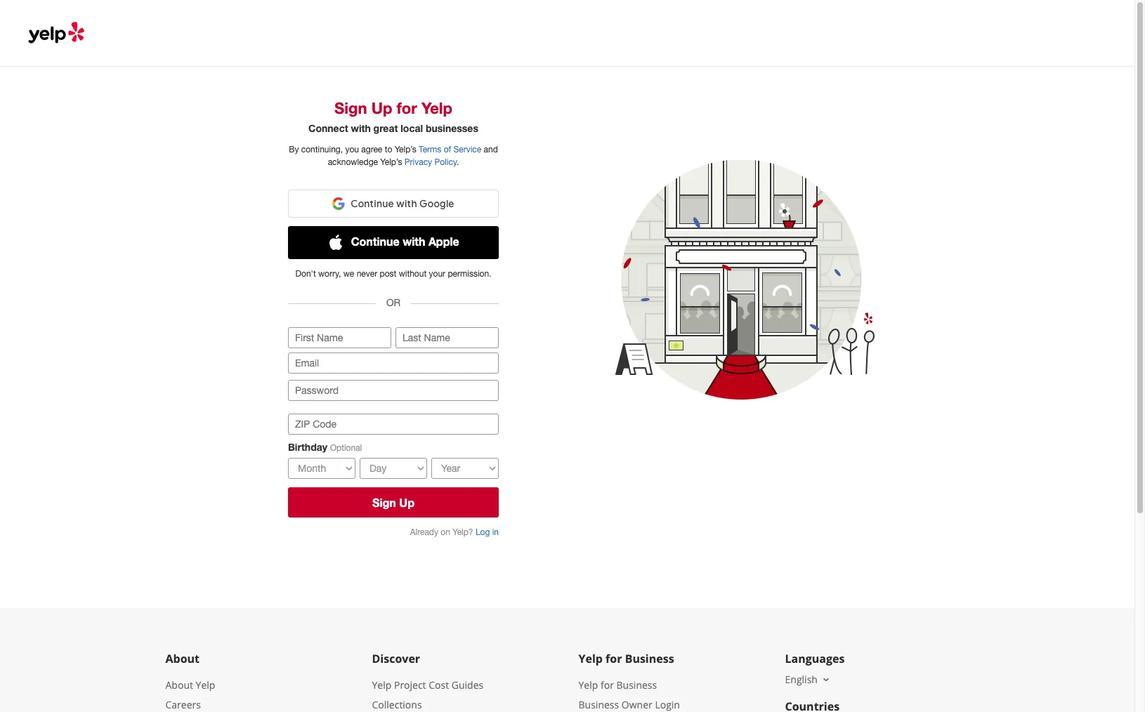 Task type: vqa. For each thing, say whether or not it's contained in the screenshot.


Task type: locate. For each thing, give the bounding box(es) containing it.
collections link
[[372, 699, 422, 712]]

yelp's
[[395, 145, 417, 155], [380, 158, 402, 167]]

up
[[371, 99, 392, 117], [399, 496, 415, 510]]

yelp up yelp for business link
[[579, 651, 603, 667]]

continuing,
[[301, 145, 343, 155]]

with up you
[[351, 122, 371, 134]]

sign inside sign up for yelp connect with great local businesses
[[335, 99, 367, 117]]

0 vertical spatial about
[[165, 651, 200, 667]]

post
[[380, 269, 397, 279]]

yelp inside yelp for business business owner login
[[579, 679, 598, 692]]

1 horizontal spatial sign
[[372, 496, 396, 510]]

sign inside button
[[372, 496, 396, 510]]

2 vertical spatial for
[[601, 679, 614, 692]]

0 horizontal spatial sign
[[335, 99, 367, 117]]

and acknowledge yelp's
[[328, 145, 498, 167]]

2 about from the top
[[165, 679, 193, 692]]

policy
[[435, 158, 457, 167]]

apple
[[429, 235, 459, 248]]

yelp up business owner login link
[[579, 679, 598, 692]]

yelp for yelp for business
[[579, 651, 603, 667]]

sign up for yelp connect with great local businesses
[[309, 99, 478, 134]]

1 vertical spatial business
[[617, 679, 657, 692]]

up inside button
[[399, 496, 415, 510]]

business
[[625, 651, 674, 667], [617, 679, 657, 692], [579, 699, 619, 712]]

1 vertical spatial up
[[399, 496, 415, 510]]

service
[[454, 145, 482, 155]]

0 horizontal spatial with
[[351, 122, 371, 134]]

0 vertical spatial up
[[371, 99, 392, 117]]

your
[[429, 269, 446, 279]]

sign for sign up for yelp connect with great local businesses
[[335, 99, 367, 117]]

yelp's down to
[[380, 158, 402, 167]]

0 vertical spatial business
[[625, 651, 674, 667]]

1 vertical spatial yelp's
[[380, 158, 402, 167]]

for up business owner login link
[[601, 679, 614, 692]]

with inside button
[[403, 235, 425, 248]]

with
[[351, 122, 371, 134], [403, 235, 425, 248]]

1 horizontal spatial up
[[399, 496, 415, 510]]

about up careers
[[165, 679, 193, 692]]

0 vertical spatial sign
[[335, 99, 367, 117]]

for up yelp for business link
[[606, 651, 622, 667]]

languages
[[785, 651, 845, 667]]

Password password field
[[288, 380, 499, 401]]

for inside yelp for business business owner login
[[601, 679, 614, 692]]

0 horizontal spatial up
[[371, 99, 392, 117]]

yelp
[[422, 99, 452, 117], [579, 651, 603, 667], [196, 679, 215, 692], [372, 679, 392, 692], [579, 679, 598, 692]]

continue with apple button
[[288, 226, 499, 259]]

1 horizontal spatial with
[[403, 235, 425, 248]]

login
[[655, 699, 680, 712]]

yelp?
[[453, 528, 473, 538]]

never
[[357, 269, 378, 279]]

yelp inside yelp project cost guides collections
[[372, 679, 392, 692]]

agree
[[361, 145, 382, 155]]

privacy
[[405, 158, 432, 167]]

business down yelp for business link
[[579, 699, 619, 712]]

yelp up careers
[[196, 679, 215, 692]]

for up the local
[[397, 99, 417, 117]]

by continuing, you agree to yelp's terms of service
[[289, 145, 482, 155]]

yelp for yelp project cost guides collections
[[372, 679, 392, 692]]

terms of service link
[[419, 145, 482, 155]]

0 vertical spatial with
[[351, 122, 371, 134]]

1 about from the top
[[165, 651, 200, 667]]

for
[[397, 99, 417, 117], [606, 651, 622, 667], [601, 679, 614, 692]]

to
[[385, 145, 392, 155]]

sign
[[335, 99, 367, 117], [372, 496, 396, 510]]

without
[[399, 269, 427, 279]]

with left apple at top
[[403, 235, 425, 248]]

continue with apple
[[348, 235, 459, 248]]

on
[[441, 528, 450, 538]]

Last Name text field
[[396, 328, 499, 349]]

up up the great
[[371, 99, 392, 117]]

up up already
[[399, 496, 415, 510]]

up inside sign up for yelp connect with great local businesses
[[371, 99, 392, 117]]

up for sign up for yelp connect with great local businesses
[[371, 99, 392, 117]]

about inside 'about yelp careers'
[[165, 679, 193, 692]]

business for yelp for business business owner login
[[617, 679, 657, 692]]

yelp's right to
[[395, 145, 417, 155]]

0 vertical spatial for
[[397, 99, 417, 117]]

1 vertical spatial about
[[165, 679, 193, 692]]

1 vertical spatial with
[[403, 235, 425, 248]]

guides
[[452, 679, 484, 692]]

about yelp link
[[165, 679, 215, 692]]

0 vertical spatial yelp's
[[395, 145, 417, 155]]

yelp for business
[[579, 651, 674, 667]]

Email email field
[[288, 353, 499, 374]]

collections
[[372, 699, 422, 712]]

yelp up businesses
[[422, 99, 452, 117]]

1 vertical spatial for
[[606, 651, 622, 667]]

business up 'owner'
[[617, 679, 657, 692]]

yelp project cost guides collections
[[372, 679, 484, 712]]

birthday optional
[[288, 442, 362, 453]]

of
[[444, 145, 451, 155]]

1 vertical spatial sign
[[372, 496, 396, 510]]

business up yelp for business link
[[625, 651, 674, 667]]

don't worry, we never post without your permission.
[[296, 269, 492, 279]]

2 vertical spatial business
[[579, 699, 619, 712]]

about up about yelp link
[[165, 651, 200, 667]]

about yelp careers
[[165, 679, 215, 712]]

birthday
[[288, 442, 327, 453]]

we
[[343, 269, 354, 279]]

sign up
[[372, 496, 415, 510]]

yelp up collections "link"
[[372, 679, 392, 692]]

about
[[165, 651, 200, 667], [165, 679, 193, 692]]

optional
[[330, 444, 362, 453]]

privacy policy .
[[405, 158, 459, 167]]



Task type: describe. For each thing, give the bounding box(es) containing it.
careers
[[165, 699, 201, 712]]

yelp for business link
[[579, 679, 657, 692]]

16 chevron down v2 image
[[821, 674, 832, 686]]

for for yelp for business
[[606, 651, 622, 667]]

great
[[374, 122, 398, 134]]

yelp inside 'about yelp careers'
[[196, 679, 215, 692]]

yelp's inside 'and acknowledge yelp's'
[[380, 158, 402, 167]]

worry,
[[318, 269, 341, 279]]

permission.
[[448, 269, 492, 279]]

yelp for business business owner login
[[579, 679, 680, 712]]

business owner login link
[[579, 699, 680, 712]]

yelp for yelp for business business owner login
[[579, 679, 598, 692]]

english button
[[785, 673, 832, 687]]

or
[[386, 297, 401, 309]]

yelp project cost guides link
[[372, 679, 484, 692]]

privacy policy link
[[405, 158, 457, 167]]

log in link
[[476, 528, 499, 538]]

acknowledge
[[328, 158, 378, 167]]

for for yelp for business business owner login
[[601, 679, 614, 692]]

sign up button
[[288, 488, 499, 518]]

terms
[[419, 145, 442, 155]]

yelp inside sign up for yelp connect with great local businesses
[[422, 99, 452, 117]]

connect
[[309, 122, 348, 134]]

about for about yelp careers
[[165, 679, 193, 692]]

.
[[457, 158, 459, 167]]

cost
[[429, 679, 449, 692]]

already
[[410, 528, 438, 538]]

english
[[785, 673, 818, 687]]

don't
[[296, 269, 316, 279]]

business for yelp for business
[[625, 651, 674, 667]]

for inside sign up for yelp connect with great local businesses
[[397, 99, 417, 117]]

sign for sign up
[[372, 496, 396, 510]]

log
[[476, 528, 490, 538]]

ZIP Code text field
[[288, 414, 499, 435]]

project
[[394, 679, 426, 692]]

already on yelp? log in
[[410, 528, 499, 538]]

careers link
[[165, 699, 201, 712]]

discover
[[372, 651, 420, 667]]

you
[[345, 145, 359, 155]]

continue
[[351, 235, 400, 248]]

with inside sign up for yelp connect with great local businesses
[[351, 122, 371, 134]]

businesses
[[426, 122, 478, 134]]

up for sign up
[[399, 496, 415, 510]]

about for about
[[165, 651, 200, 667]]

owner
[[622, 699, 653, 712]]

First Name text field
[[288, 328, 391, 349]]

local
[[401, 122, 423, 134]]

and
[[484, 145, 498, 155]]

by
[[289, 145, 299, 155]]

in
[[492, 528, 499, 538]]



